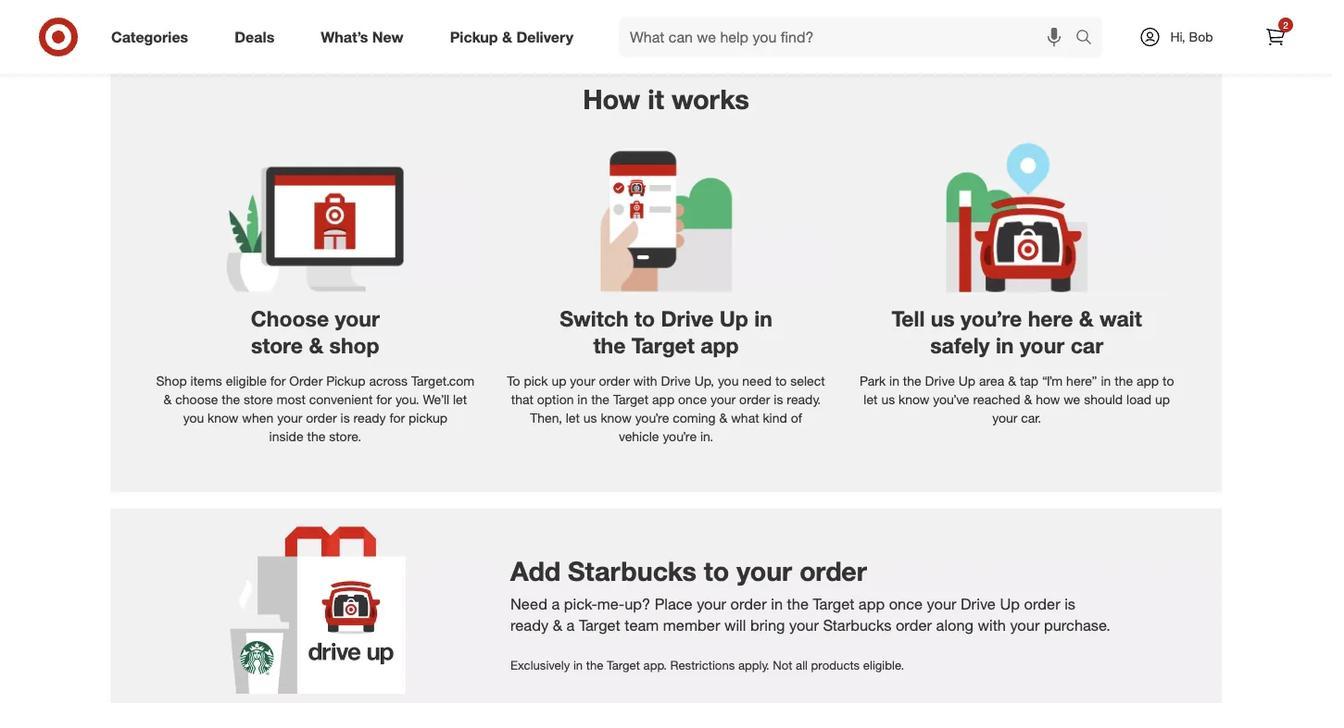 Task type: describe. For each thing, give the bounding box(es) containing it.
let inside shop items eligible for order pickup across target.com & choose the store most convenient for you. we'll let you know when your order is ready for pickup inside the store.
[[453, 391, 467, 408]]

pick
[[524, 373, 548, 389]]

new
[[372, 28, 404, 46]]

the inside need a pick-me-up? place your order in the target app once your drive up order is ready & a target team member will bring your starbucks order along with your purchase.
[[787, 596, 809, 614]]

with inside "to pick up your order with drive up, you need to select that option in the target app once your order is ready. then, let us know you're coming & what kind of vehicle you're in."
[[633, 373, 657, 389]]

in inside "to pick up your order with drive up, you need to select that option in the target app once your order is ready. then, let us know you're coming & what kind of vehicle you're in."
[[577, 391, 587, 408]]

hi, bob
[[1170, 29, 1213, 45]]

pickup
[[409, 410, 447, 426]]

inside the store.
[[269, 428, 361, 445]]

& inside need a pick-me-up? place your order in the target app once your drive up order is ready & a target team member will bring your starbucks order along with your purchase.
[[553, 617, 562, 635]]

order down need
[[739, 391, 770, 408]]

app inside "to pick up your order with drive up, you need to select that option in the target app once your order is ready. then, let us know you're coming & what kind of vehicle you're in."
[[652, 391, 675, 408]]

up,
[[694, 373, 714, 389]]

you.
[[395, 391, 419, 408]]

your right bring
[[789, 617, 819, 635]]

we
[[1064, 391, 1080, 408]]

2 vertical spatial for
[[389, 410, 405, 426]]

shop items eligible for order pickup across target.com & choose the store most convenient for you. we'll let you know when your order is ready for pickup inside the store.
[[156, 373, 474, 445]]

switch
[[560, 306, 629, 332]]

eligible
[[226, 373, 267, 389]]

tap
[[1020, 373, 1038, 389]]

items
[[190, 373, 222, 389]]

your up along
[[927, 596, 956, 614]]

then,
[[530, 410, 562, 426]]

choose
[[175, 391, 218, 408]]

load
[[1126, 391, 1151, 408]]

search button
[[1067, 17, 1112, 61]]

here & wait
[[1028, 306, 1142, 332]]

0 horizontal spatial starbucks
[[568, 555, 696, 587]]

0 vertical spatial for
[[270, 373, 286, 389]]

us inside "to pick up your order with drive up, you need to select that option in the target app once your order is ready. then, let us know you're coming & what kind of vehicle you're in."
[[583, 410, 597, 426]]

deals link
[[219, 17, 298, 57]]

know inside "to pick up your order with drive up, you need to select that option in the target app once your order is ready. then, let us know you're coming & what kind of vehicle you're in."
[[601, 410, 631, 426]]

2 link
[[1255, 17, 1296, 57]]

1 vertical spatial for
[[376, 391, 392, 408]]

pickup & delivery link
[[434, 17, 597, 57]]

to pick up your order with drive up, you need to select that option in the target app once your order is ready. then, let us know you're coming & what kind of vehicle you're in.
[[507, 373, 825, 445]]

tell us you're here & wait safely in your car
[[891, 306, 1142, 359]]

shop
[[156, 373, 187, 389]]

add starbucks to your order
[[510, 555, 867, 587]]

it
[[648, 82, 664, 115]]

up inside park in the drive up area & tap "i'm here" in the app to let us know you've reached & how we should load up your car.
[[958, 373, 976, 389]]

app inside need a pick-me-up? place your order in the target app once your drive up order is ready & a target team member will bring your starbucks order along with your purchase.
[[859, 596, 885, 614]]

park in the drive up area & tap "i'm here" in the app to let us know you've reached & how we should load up your car.
[[859, 373, 1174, 426]]

how it works
[[583, 82, 749, 115]]

what
[[731, 410, 759, 426]]

me-
[[597, 596, 625, 614]]

ready.
[[787, 391, 821, 408]]

coming
[[673, 410, 716, 426]]

is inside shop items eligible for order pickup across target.com & choose the store most convenient for you. we'll let you know when your order is ready for pickup inside the store.
[[340, 410, 350, 426]]

order inside shop items eligible for order pickup across target.com & choose the store most convenient for you. we'll let you know when your order is ready for pickup inside the store.
[[306, 410, 337, 426]]

categories link
[[95, 17, 211, 57]]

target.com
[[411, 373, 474, 389]]

how
[[1036, 391, 1060, 408]]

& inside shop items eligible for order pickup across target.com & choose the store most convenient for you. we'll let you know when your order is ready for pickup inside the store.
[[163, 391, 172, 408]]

up?
[[625, 596, 650, 614]]

you're inside tell us you're here & wait safely in your car
[[961, 306, 1022, 332]]

you inside shop items eligible for order pickup across target.com & choose the store most convenient for you. we'll let you know when your order is ready for pickup inside the store.
[[183, 410, 204, 426]]

bob
[[1189, 29, 1213, 45]]

your up member
[[697, 596, 726, 614]]

drive inside need a pick-me-up? place your order in the target app once your drive up order is ready & a target team member will bring your starbucks order along with your purchase.
[[961, 596, 996, 614]]

& down tap
[[1024, 391, 1032, 408]]

drive up in
[[661, 306, 772, 332]]

tell
[[891, 306, 925, 332]]

convenient
[[309, 391, 373, 408]]

"i'm
[[1042, 373, 1063, 389]]

in up 'should'
[[1101, 373, 1111, 389]]

member
[[663, 617, 720, 635]]

1 vertical spatial a
[[566, 617, 575, 635]]

need
[[742, 373, 772, 389]]

with inside need a pick-me-up? place your order in the target app once your drive up order is ready & a target team member will bring your starbucks order along with your purchase.
[[978, 617, 1006, 635]]

let inside park in the drive up area & tap "i'm here" in the app to let us know you've reached & how we should load up your car.
[[864, 391, 878, 408]]

ready inside shop items eligible for order pickup across target.com & choose the store most convenient for you. we'll let you know when your order is ready for pickup inside the store.
[[353, 410, 386, 426]]

your down up,
[[710, 391, 736, 408]]

in inside tell us you're here & wait safely in your car
[[996, 333, 1014, 359]]

reached
[[973, 391, 1020, 408]]

bring
[[750, 617, 785, 635]]

delivery
[[516, 28, 573, 46]]

to up will
[[704, 555, 729, 587]]

let inside "to pick up your order with drive up, you need to select that option in the target app once your order is ready. then, let us know you're coming & what kind of vehicle you're in."
[[566, 410, 580, 426]]

of
[[791, 410, 802, 426]]

deals
[[235, 28, 274, 46]]

order left along
[[896, 617, 932, 635]]

once inside need a pick-me-up? place your order in the target app once your drive up order is ready & a target team member will bring your starbucks order along with your purchase.
[[889, 596, 923, 614]]

vehicle you're in.
[[619, 428, 713, 445]]

in right park
[[889, 373, 899, 389]]

order up need a pick-me-up? place your order in the target app once your drive up order is ready & a target team member will bring your starbucks order along with your purchase.
[[800, 555, 867, 587]]

know inside park in the drive up area & tap "i'm here" in the app to let us know you've reached & how we should load up your car.
[[899, 391, 929, 408]]

drive inside "to pick up your order with drive up, you need to select that option in the target app once your order is ready. then, let us know you're coming & what kind of vehicle you're in."
[[661, 373, 691, 389]]

starbucks inside need a pick-me-up? place your order in the target app once your drive up order is ready & a target team member will bring your starbucks order along with your purchase.
[[823, 617, 891, 635]]

& left delivery on the left top of page
[[502, 28, 512, 46]]



Task type: locate. For each thing, give the bounding box(es) containing it.
1 horizontal spatial up
[[1155, 391, 1170, 408]]

up
[[552, 373, 566, 389], [1155, 391, 1170, 408]]

drive inside park in the drive up area & tap "i'm here" in the app to let us know you've reached & how we should load up your car.
[[925, 373, 955, 389]]

app
[[701, 333, 739, 359], [1137, 373, 1159, 389], [652, 391, 675, 408], [859, 596, 885, 614]]

1 horizontal spatial once
[[889, 596, 923, 614]]

add
[[510, 555, 561, 587]]

for down you.
[[389, 410, 405, 426]]

0 vertical spatial ready
[[353, 410, 386, 426]]

what's new
[[321, 28, 404, 46]]

for up most
[[270, 373, 286, 389]]

up inside "to pick up your order with drive up, you need to select that option in the target app once your order is ready. then, let us know you're coming & what kind of vehicle you're in."
[[552, 373, 566, 389]]

choose your store & shop
[[251, 306, 380, 359]]

0 horizontal spatial a
[[552, 596, 560, 614]]

1 vertical spatial with
[[978, 617, 1006, 635]]

2 vertical spatial us
[[583, 410, 597, 426]]

we'll
[[423, 391, 449, 408]]

what's new link
[[305, 17, 427, 57]]

team
[[625, 617, 659, 635]]

store inside the choose your store & shop
[[251, 333, 303, 359]]

order
[[289, 373, 323, 389]]

0 horizontal spatial drive
[[661, 373, 691, 389]]

us inside tell us you're here & wait safely in your car
[[931, 306, 955, 332]]

1 horizontal spatial pickup
[[450, 28, 498, 46]]

2 horizontal spatial us
[[931, 306, 955, 332]]

in right option
[[577, 391, 587, 408]]

kind
[[763, 410, 787, 426]]

0 horizontal spatial you
[[183, 410, 204, 426]]

0 vertical spatial up
[[552, 373, 566, 389]]

1 horizontal spatial a
[[566, 617, 575, 635]]

drive left up,
[[661, 373, 691, 389]]

0 vertical spatial starbucks
[[568, 555, 696, 587]]

once inside "to pick up your order with drive up, you need to select that option in the target app once your order is ready. then, let us know you're coming & what kind of vehicle you're in."
[[678, 391, 707, 408]]

know left you've
[[899, 391, 929, 408]]

to right switch
[[635, 306, 655, 332]]

0 horizontal spatial pickup
[[326, 373, 365, 389]]

1 vertical spatial store
[[244, 391, 273, 408]]

1 vertical spatial up
[[1155, 391, 1170, 408]]

& down 'shop'
[[163, 391, 172, 408]]

ready
[[353, 410, 386, 426], [510, 617, 548, 635]]

pickup inside pickup & delivery link
[[450, 28, 498, 46]]

What can we help you find? suggestions appear below search field
[[619, 17, 1080, 57]]

is up purchase.
[[1064, 596, 1075, 614]]

1 vertical spatial pickup
[[326, 373, 365, 389]]

starbucks up up?
[[568, 555, 696, 587]]

should
[[1084, 391, 1123, 408]]

0 horizontal spatial is
[[340, 410, 350, 426]]

in inside need a pick-me-up? place your order in the target app once your drive up order is ready & a target team member will bring your starbucks order along with your purchase.
[[771, 596, 783, 614]]

0 horizontal spatial ready
[[353, 410, 386, 426]]

a left pick-
[[552, 596, 560, 614]]

target inside "to pick up your order with drive up, you need to select that option in the target app once your order is ready. then, let us know you're coming & what kind of vehicle you're in."
[[613, 391, 649, 408]]

across
[[369, 373, 408, 389]]

1 vertical spatial is
[[340, 410, 350, 426]]

& inside "to pick up your order with drive up, you need to select that option in the target app once your order is ready. then, let us know you're coming & what kind of vehicle you're in."
[[719, 410, 727, 426]]

us inside park in the drive up area & tap "i'm here" in the app to let us know you've reached & how we should load up your car.
[[881, 391, 895, 408]]

works
[[672, 82, 749, 115]]

1 vertical spatial up
[[1000, 596, 1020, 614]]

2 horizontal spatial is
[[1064, 596, 1075, 614]]

your inside park in the drive up area & tap "i'm here" in the app to let us know you've reached & how we should load up your car.
[[992, 410, 1017, 426]]

store down choose at the top
[[251, 333, 303, 359]]

pick-
[[564, 596, 597, 614]]

for
[[270, 373, 286, 389], [376, 391, 392, 408], [389, 410, 405, 426]]

your up option
[[570, 373, 595, 389]]

pickup up convenient at the bottom of the page
[[326, 373, 365, 389]]

you've
[[933, 391, 969, 408]]

&
[[502, 28, 512, 46], [309, 333, 323, 359], [1008, 373, 1016, 389], [163, 391, 172, 408], [1024, 391, 1032, 408], [719, 410, 727, 426], [553, 617, 562, 635]]

need a pick-me-up? place your order in the target app once your drive up order is ready & a target team member will bring your starbucks order along with your purchase.
[[510, 596, 1110, 635]]

0 horizontal spatial know
[[208, 410, 238, 426]]

safely
[[930, 333, 990, 359]]

a down pick-
[[566, 617, 575, 635]]

0 horizontal spatial us
[[583, 410, 597, 426]]

starbucks right bring
[[823, 617, 891, 635]]

ready down "need"
[[510, 617, 548, 635]]

with down switch to drive up in the target app
[[633, 373, 657, 389]]

0 vertical spatial once
[[678, 391, 707, 408]]

let down option
[[566, 410, 580, 426]]

switch to drive up in the target app
[[560, 306, 772, 359]]

us down park
[[881, 391, 895, 408]]

pickup inside shop items eligible for order pickup across target.com & choose the store most convenient for you. we'll let you know when your order is ready for pickup inside the store.
[[326, 373, 365, 389]]

with right along
[[978, 617, 1006, 635]]

0 vertical spatial us
[[931, 306, 955, 332]]

let down park
[[864, 391, 878, 408]]

your inside shop items eligible for order pickup across target.com & choose the store most convenient for you. we'll let you know when your order is ready for pickup inside the store.
[[277, 410, 302, 426]]

store inside shop items eligible for order pickup across target.com & choose the store most convenient for you. we'll let you know when your order is ready for pickup inside the store.
[[244, 391, 273, 408]]

order down switch
[[599, 373, 630, 389]]

0 vertical spatial pickup
[[450, 28, 498, 46]]

1 vertical spatial once
[[889, 596, 923, 614]]

pickup
[[450, 28, 498, 46], [326, 373, 365, 389]]

what's
[[321, 28, 368, 46]]

store
[[251, 333, 303, 359], [244, 391, 273, 408]]

1 vertical spatial starbucks
[[823, 617, 891, 635]]

once
[[678, 391, 707, 408], [889, 596, 923, 614]]

1 horizontal spatial you're
[[961, 306, 1022, 332]]

1 vertical spatial you
[[183, 410, 204, 426]]

0 horizontal spatial up
[[552, 373, 566, 389]]

2 horizontal spatial let
[[864, 391, 878, 408]]

0 horizontal spatial up
[[958, 373, 976, 389]]

up up option
[[552, 373, 566, 389]]

up right load
[[1155, 391, 1170, 408]]

you down choose
[[183, 410, 204, 426]]

order up the inside the store.
[[306, 410, 337, 426]]

along
[[936, 617, 974, 635]]

area
[[979, 373, 1004, 389]]

is inside "to pick up your order with drive up, you need to select that option in the target app once your order is ready. then, let us know you're coming & what kind of vehicle you're in."
[[774, 391, 783, 408]]

& down add
[[553, 617, 562, 635]]

your car
[[1020, 333, 1103, 359]]

your inside the choose your store & shop
[[335, 306, 380, 332]]

when
[[242, 410, 274, 426]]

1 horizontal spatial drive
[[925, 373, 955, 389]]

0 vertical spatial up
[[958, 373, 976, 389]]

app inside switch to drive up in the target app
[[701, 333, 739, 359]]

to
[[507, 373, 520, 389]]

know up the vehicle you're in.
[[601, 410, 631, 426]]

up inside park in the drive up area & tap "i'm here" in the app to let us know you've reached & how we should load up your car.
[[1155, 391, 1170, 408]]

1 horizontal spatial up
[[1000, 596, 1020, 614]]

your down reached
[[992, 410, 1017, 426]]

is
[[774, 391, 783, 408], [340, 410, 350, 426], [1064, 596, 1075, 614]]

& up order
[[309, 333, 323, 359]]

2 horizontal spatial know
[[899, 391, 929, 408]]

your up bring
[[737, 555, 792, 587]]

drive up you've
[[925, 373, 955, 389]]

1 horizontal spatial you
[[718, 373, 739, 389]]

1 horizontal spatial is
[[774, 391, 783, 408]]

drive up along
[[961, 596, 996, 614]]

that
[[511, 391, 533, 408]]

0 vertical spatial you
[[718, 373, 739, 389]]

0 vertical spatial is
[[774, 391, 783, 408]]

park
[[859, 373, 886, 389]]

& left tap
[[1008, 373, 1016, 389]]

the inside switch to drive up in the target app
[[593, 333, 626, 359]]

1 horizontal spatial us
[[881, 391, 895, 408]]

how
[[583, 82, 640, 115]]

for down the across
[[376, 391, 392, 408]]

1 horizontal spatial know
[[601, 410, 631, 426]]

up inside need a pick-me-up? place your order in the target app once your drive up order is ready & a target team member will bring your starbucks order along with your purchase.
[[1000, 596, 1020, 614]]

up
[[958, 373, 976, 389], [1000, 596, 1020, 614]]

us right then,
[[583, 410, 597, 426]]

categories
[[111, 28, 188, 46]]

1 horizontal spatial with
[[978, 617, 1006, 635]]

the inside shop items eligible for order pickup across target.com & choose the store most convenient for you. we'll let you know when your order is ready for pickup inside the store.
[[222, 391, 240, 408]]

the inside "to pick up your order with drive up, you need to select that option in the target app once your order is ready. then, let us know you're coming & what kind of vehicle you're in."
[[591, 391, 610, 408]]

1 horizontal spatial let
[[566, 410, 580, 426]]

2 horizontal spatial drive
[[961, 596, 996, 614]]

select
[[790, 373, 825, 389]]

0 vertical spatial you're
[[961, 306, 1022, 332]]

0 vertical spatial with
[[633, 373, 657, 389]]

choose
[[251, 306, 329, 332]]

option
[[537, 391, 574, 408]]

a
[[552, 596, 560, 614], [566, 617, 575, 635]]

your down most
[[277, 410, 302, 426]]

car.
[[1021, 410, 1041, 426]]

you right up,
[[718, 373, 739, 389]]

drive
[[661, 373, 691, 389], [925, 373, 955, 389], [961, 596, 996, 614]]

1 horizontal spatial starbucks
[[823, 617, 891, 635]]

shop
[[329, 333, 379, 359]]

in up area
[[996, 333, 1014, 359]]

0 vertical spatial a
[[552, 596, 560, 614]]

& inside the choose your store & shop
[[309, 333, 323, 359]]

0 vertical spatial store
[[251, 333, 303, 359]]

to inside switch to drive up in the target app
[[635, 306, 655, 332]]

you're inside "to pick up your order with drive up, you need to select that option in the target app once your order is ready. then, let us know you're coming & what kind of vehicle you're in."
[[635, 410, 669, 426]]

2
[[1283, 19, 1288, 31]]

is down convenient at the bottom of the page
[[340, 410, 350, 426]]

search
[[1067, 30, 1112, 48]]

in
[[996, 333, 1014, 359], [889, 373, 899, 389], [1101, 373, 1111, 389], [577, 391, 587, 408], [771, 596, 783, 614]]

target
[[631, 333, 695, 359], [613, 391, 649, 408], [813, 596, 854, 614], [579, 617, 620, 635]]

the
[[593, 333, 626, 359], [903, 373, 921, 389], [1115, 373, 1133, 389], [222, 391, 240, 408], [591, 391, 610, 408], [787, 596, 809, 614]]

your
[[335, 306, 380, 332], [570, 373, 595, 389], [710, 391, 736, 408], [277, 410, 302, 426], [992, 410, 1017, 426], [737, 555, 792, 587], [697, 596, 726, 614], [927, 596, 956, 614], [789, 617, 819, 635], [1010, 617, 1040, 635]]

0 horizontal spatial let
[[453, 391, 467, 408]]

us up safely
[[931, 306, 955, 332]]

1 vertical spatial us
[[881, 391, 895, 408]]

1 horizontal spatial ready
[[510, 617, 548, 635]]

2 vertical spatial is
[[1064, 596, 1075, 614]]

you
[[718, 373, 739, 389], [183, 410, 204, 426]]

to right need
[[775, 373, 787, 389]]

order up will
[[730, 596, 767, 614]]

know down choose
[[208, 410, 238, 426]]

starbucks
[[568, 555, 696, 587], [823, 617, 891, 635]]

0 horizontal spatial once
[[678, 391, 707, 408]]

to inside park in the drive up area & tap "i'm here" in the app to let us know you've reached & how we should load up your car.
[[1163, 373, 1174, 389]]

0 horizontal spatial you're
[[635, 410, 669, 426]]

ready inside need a pick-me-up? place your order in the target app once your drive up order is ready & a target team member will bring your starbucks order along with your purchase.
[[510, 617, 548, 635]]

most
[[277, 391, 306, 408]]

to inside "to pick up your order with drive up, you need to select that option in the target app once your order is ready. then, let us know you're coming & what kind of vehicle you're in."
[[775, 373, 787, 389]]

1 vertical spatial ready
[[510, 617, 548, 635]]

target inside switch to drive up in the target app
[[631, 333, 695, 359]]

pickup left delivery on the left top of page
[[450, 28, 498, 46]]

here"
[[1066, 373, 1097, 389]]

in up bring
[[771, 596, 783, 614]]

know
[[899, 391, 929, 408], [208, 410, 238, 426], [601, 410, 631, 426]]

is up kind
[[774, 391, 783, 408]]

& left 'what'
[[719, 410, 727, 426]]

1 vertical spatial you're
[[635, 410, 669, 426]]

let right we'll
[[453, 391, 467, 408]]

you're
[[961, 306, 1022, 332], [635, 410, 669, 426]]

to right "here""
[[1163, 373, 1174, 389]]

need
[[510, 596, 547, 614]]

you're up safely
[[961, 306, 1022, 332]]

will
[[724, 617, 746, 635]]

your left purchase.
[[1010, 617, 1040, 635]]

with
[[633, 373, 657, 389], [978, 617, 1006, 635]]

is inside need a pick-me-up? place your order in the target app once your drive up order is ready & a target team member will bring your starbucks order along with your purchase.
[[1064, 596, 1075, 614]]

store up when
[[244, 391, 273, 408]]

ready down convenient at the bottom of the page
[[353, 410, 386, 426]]

app inside park in the drive up area & tap "i'm here" in the app to let us know you've reached & how we should load up your car.
[[1137, 373, 1159, 389]]

order
[[599, 373, 630, 389], [739, 391, 770, 408], [306, 410, 337, 426], [800, 555, 867, 587], [730, 596, 767, 614], [1024, 596, 1060, 614], [896, 617, 932, 635]]

order up purchase.
[[1024, 596, 1060, 614]]

your up shop at the left of the page
[[335, 306, 380, 332]]

place
[[655, 596, 693, 614]]

0 horizontal spatial with
[[633, 373, 657, 389]]

hi,
[[1170, 29, 1185, 45]]

you inside "to pick up your order with drive up, you need to select that option in the target app once your order is ready. then, let us know you're coming & what kind of vehicle you're in."
[[718, 373, 739, 389]]

know inside shop items eligible for order pickup across target.com & choose the store most convenient for you. we'll let you know when your order is ready for pickup inside the store.
[[208, 410, 238, 426]]

pickup & delivery
[[450, 28, 573, 46]]

purchase.
[[1044, 617, 1110, 635]]

you're up the vehicle you're in.
[[635, 410, 669, 426]]



Task type: vqa. For each thing, say whether or not it's contained in the screenshot.
the rightmost the off
no



